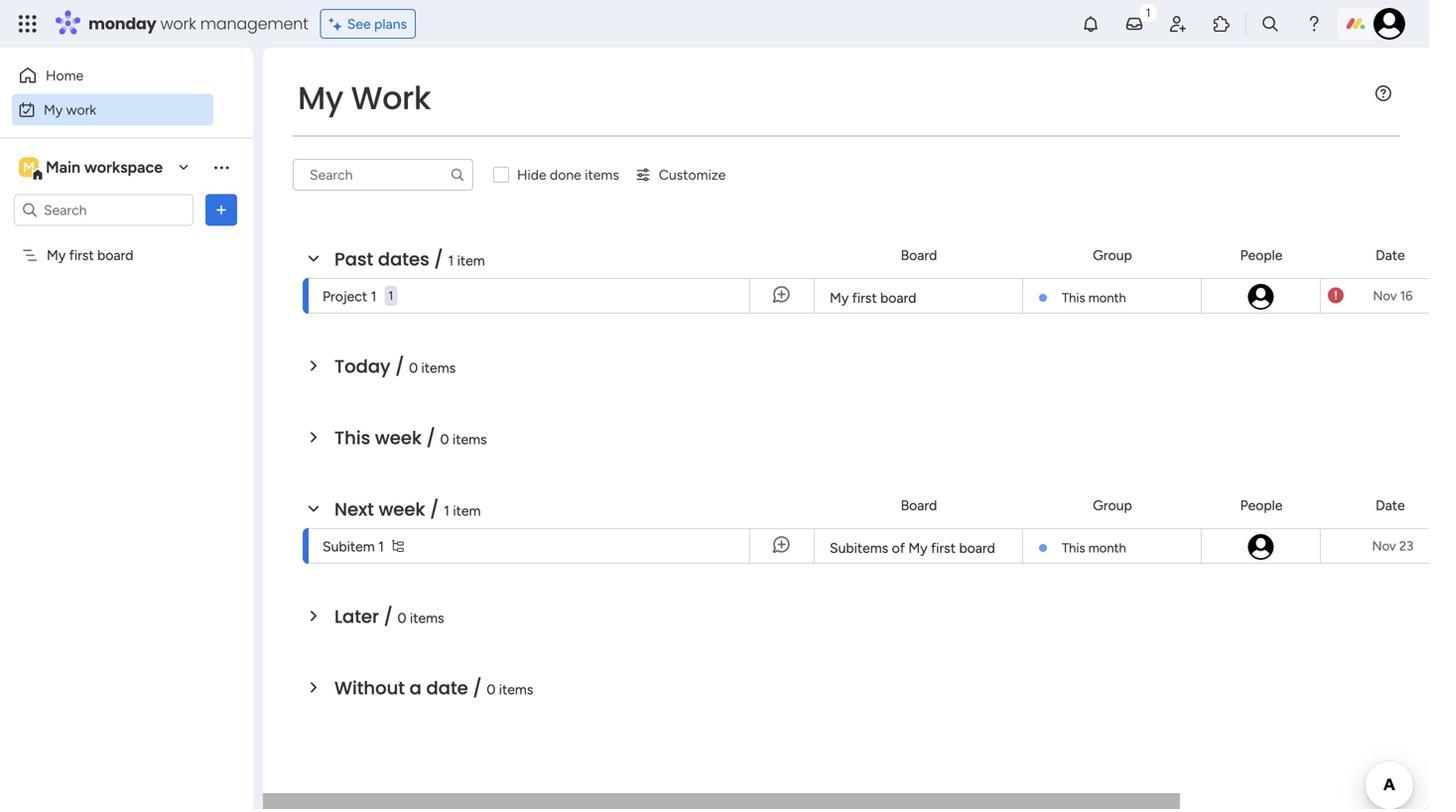 Task type: describe. For each thing, give the bounding box(es) containing it.
next week / 1 item
[[335, 497, 481, 522]]

items inside without a date / 0 items
[[499, 681, 533, 698]]

inbox image
[[1125, 14, 1145, 34]]

plans
[[374, 15, 407, 32]]

workspace selection element
[[19, 155, 166, 181]]

board for next week /
[[901, 497, 938, 514]]

work for my
[[66, 101, 96, 118]]

subitem
[[323, 538, 375, 555]]

subitems of my first board
[[830, 540, 996, 556]]

subitem 1
[[323, 538, 384, 555]]

item for past dates /
[[457, 252, 485, 269]]

my work
[[44, 101, 96, 118]]

a
[[410, 676, 422, 701]]

/ right today
[[395, 354, 404, 379]]

group for past dates /
[[1093, 247, 1133, 264]]

my inside list box
[[47, 247, 66, 264]]

board inside 'link'
[[959, 540, 996, 556]]

my first board link
[[827, 279, 1011, 315]]

first inside 'link'
[[931, 540, 956, 556]]

Filter dashboard by text search field
[[293, 159, 474, 191]]

my inside button
[[44, 101, 63, 118]]

1 vertical spatial this
[[335, 425, 370, 451]]

past dates / 1 item
[[335, 247, 485, 272]]

subitems of my first board link
[[827, 529, 1011, 565]]

done
[[550, 166, 582, 183]]

home
[[46, 67, 84, 84]]

16
[[1401, 288, 1413, 304]]

dates
[[378, 247, 430, 272]]

see
[[347, 15, 371, 32]]

Search in workspace field
[[42, 199, 166, 221]]

main workspace
[[46, 158, 163, 177]]

invite members image
[[1168, 14, 1188, 34]]

2 vertical spatial this
[[1062, 540, 1086, 556]]

search everything image
[[1261, 14, 1281, 34]]

main
[[46, 158, 80, 177]]

john smith image
[[1374, 8, 1406, 40]]

my inside 'link'
[[909, 540, 928, 556]]

2 john smith image from the top
[[1246, 532, 1276, 562]]

past
[[335, 247, 373, 272]]

people for next week /
[[1241, 497, 1283, 514]]

nov 16
[[1373, 288, 1413, 304]]

1 left 1 button
[[371, 288, 377, 305]]

date for past dates /
[[1376, 247, 1406, 264]]

of
[[892, 540, 905, 556]]

1 inside 1 button
[[389, 288, 393, 303]]

work
[[351, 76, 431, 120]]

group for next week /
[[1093, 497, 1133, 514]]

week for next
[[379, 497, 425, 522]]

next
[[335, 497, 374, 522]]

nov for nov 23
[[1373, 538, 1397, 554]]

1 inside past dates / 1 item
[[448, 252, 454, 269]]

m
[[23, 159, 35, 176]]

1 button
[[385, 278, 397, 314]]

today
[[335, 354, 391, 379]]

workspace image
[[19, 156, 39, 178]]

home button
[[12, 60, 213, 91]]

monday
[[88, 12, 156, 35]]

project
[[323, 288, 367, 305]]

1 horizontal spatial first
[[852, 289, 877, 306]]

without
[[335, 676, 405, 701]]

subitems
[[830, 540, 889, 556]]

notifications image
[[1081, 14, 1101, 34]]

items inside this week / 0 items
[[453, 431, 487, 448]]

today / 0 items
[[335, 354, 456, 379]]

date
[[426, 676, 468, 701]]

date for next week /
[[1376, 497, 1406, 514]]

1 vertical spatial board
[[881, 289, 917, 306]]

1 image
[[1140, 1, 1158, 23]]

0 inside this week / 0 items
[[440, 431, 449, 448]]



Task type: vqa. For each thing, say whether or not it's contained in the screenshot.
the v2 split view icon
no



Task type: locate. For each thing, give the bounding box(es) containing it.
work for monday
[[160, 12, 196, 35]]

my work button
[[12, 94, 213, 126]]

workspace options image
[[211, 157, 231, 177]]

item inside next week / 1 item
[[453, 502, 481, 519]]

items inside later / 0 items
[[410, 610, 444, 626]]

1 vertical spatial group
[[1093, 497, 1133, 514]]

customize
[[659, 166, 726, 183]]

1 vertical spatial first
[[852, 289, 877, 306]]

hide done items
[[517, 166, 619, 183]]

0 up next week / 1 item
[[440, 431, 449, 448]]

my
[[298, 76, 343, 120], [44, 101, 63, 118], [47, 247, 66, 264], [830, 289, 849, 306], [909, 540, 928, 556]]

v2 subitems open image
[[392, 540, 404, 552]]

0 inside without a date / 0 items
[[487, 681, 496, 698]]

1 vertical spatial my first board
[[830, 289, 917, 306]]

work inside button
[[66, 101, 96, 118]]

items inside today / 0 items
[[421, 359, 456, 376]]

1 board from the top
[[901, 247, 938, 264]]

board
[[901, 247, 938, 264], [901, 497, 938, 514]]

see plans
[[347, 15, 407, 32]]

week
[[375, 425, 422, 451], [379, 497, 425, 522]]

0 inside later / 0 items
[[398, 610, 407, 626]]

my first board inside my first board list box
[[47, 247, 133, 264]]

0 horizontal spatial work
[[66, 101, 96, 118]]

0 vertical spatial nov
[[1373, 288, 1397, 304]]

board up the subitems of my first board 'link'
[[901, 497, 938, 514]]

23
[[1400, 538, 1414, 554]]

my first board inside my first board link
[[830, 289, 917, 306]]

people for past dates /
[[1241, 247, 1283, 264]]

2 date from the top
[[1376, 497, 1406, 514]]

board inside list box
[[97, 247, 133, 264]]

options image
[[211, 200, 231, 220]]

2 board from the top
[[901, 497, 938, 514]]

my first board
[[47, 247, 133, 264], [830, 289, 917, 306]]

1 right dates
[[448, 252, 454, 269]]

date up nov 23
[[1376, 497, 1406, 514]]

1 vertical spatial nov
[[1373, 538, 1397, 554]]

board
[[97, 247, 133, 264], [881, 289, 917, 306], [959, 540, 996, 556]]

2 this month from the top
[[1062, 540, 1127, 556]]

1 month from the top
[[1089, 290, 1127, 306]]

0 vertical spatial people
[[1241, 247, 1283, 264]]

0 inside today / 0 items
[[409, 359, 418, 376]]

workspace
[[84, 158, 163, 177]]

/ right the later
[[384, 604, 393, 629]]

this week / 0 items
[[335, 425, 487, 451]]

0 vertical spatial this
[[1062, 290, 1086, 306]]

select product image
[[18, 14, 38, 34]]

/ right dates
[[434, 247, 443, 272]]

people
[[1241, 247, 1283, 264], [1241, 497, 1283, 514]]

group
[[1093, 247, 1133, 264], [1093, 497, 1133, 514]]

items right done
[[585, 166, 619, 183]]

customize button
[[627, 159, 734, 191]]

/ down this week / 0 items in the bottom left of the page
[[430, 497, 439, 522]]

1 this month from the top
[[1062, 290, 1127, 306]]

1 people from the top
[[1241, 247, 1283, 264]]

0 vertical spatial date
[[1376, 247, 1406, 264]]

0 vertical spatial this month
[[1062, 290, 1127, 306]]

nov left 16
[[1373, 288, 1397, 304]]

1 vertical spatial this month
[[1062, 540, 1127, 556]]

item inside past dates / 1 item
[[457, 252, 485, 269]]

option
[[0, 237, 253, 241]]

week down today / 0 items
[[375, 425, 422, 451]]

0
[[409, 359, 418, 376], [440, 431, 449, 448], [398, 610, 407, 626], [487, 681, 496, 698]]

first
[[69, 247, 94, 264], [852, 289, 877, 306], [931, 540, 956, 556]]

1 left v2 subitems open icon
[[378, 538, 384, 555]]

item right dates
[[457, 252, 485, 269]]

0 right today
[[409, 359, 418, 376]]

nov
[[1373, 288, 1397, 304], [1373, 538, 1397, 554]]

2 month from the top
[[1089, 540, 1127, 556]]

2 people from the top
[[1241, 497, 1283, 514]]

2 vertical spatial first
[[931, 540, 956, 556]]

item for next week /
[[453, 502, 481, 519]]

0 vertical spatial month
[[1089, 290, 1127, 306]]

/ right date on the left of page
[[473, 676, 482, 701]]

1 down this week / 0 items in the bottom left of the page
[[444, 502, 450, 519]]

1 group from the top
[[1093, 247, 1133, 264]]

item down this week / 0 items in the bottom left of the page
[[453, 502, 481, 519]]

this month
[[1062, 290, 1127, 306], [1062, 540, 1127, 556]]

0 vertical spatial first
[[69, 247, 94, 264]]

0 vertical spatial board
[[901, 247, 938, 264]]

1 vertical spatial john smith image
[[1246, 532, 1276, 562]]

2 group from the top
[[1093, 497, 1133, 514]]

1 vertical spatial week
[[379, 497, 425, 522]]

nov for nov 16
[[1373, 288, 1397, 304]]

2 horizontal spatial first
[[931, 540, 956, 556]]

items
[[585, 166, 619, 183], [421, 359, 456, 376], [453, 431, 487, 448], [410, 610, 444, 626], [499, 681, 533, 698]]

0 right the later
[[398, 610, 407, 626]]

1 john smith image from the top
[[1246, 282, 1276, 312]]

0 vertical spatial work
[[160, 12, 196, 35]]

search image
[[450, 167, 466, 183]]

hide
[[517, 166, 547, 183]]

0 vertical spatial my first board
[[47, 247, 133, 264]]

items up this week / 0 items in the bottom left of the page
[[421, 359, 456, 376]]

later
[[335, 604, 379, 629]]

1 horizontal spatial work
[[160, 12, 196, 35]]

date up nov 16
[[1376, 247, 1406, 264]]

0 horizontal spatial my first board
[[47, 247, 133, 264]]

week for this
[[375, 425, 422, 451]]

2 horizontal spatial board
[[959, 540, 996, 556]]

later / 0 items
[[335, 604, 444, 629]]

monday work management
[[88, 12, 308, 35]]

items right the later
[[410, 610, 444, 626]]

2 vertical spatial board
[[959, 540, 996, 556]]

1 vertical spatial item
[[453, 502, 481, 519]]

my first board list box
[[0, 234, 253, 540]]

board up my first board link
[[901, 247, 938, 264]]

/
[[434, 247, 443, 272], [395, 354, 404, 379], [426, 425, 436, 451], [430, 497, 439, 522], [384, 604, 393, 629], [473, 676, 482, 701]]

management
[[200, 12, 308, 35]]

item
[[457, 252, 485, 269], [453, 502, 481, 519]]

/ up next week / 1 item
[[426, 425, 436, 451]]

week up v2 subitems open icon
[[379, 497, 425, 522]]

0 vertical spatial item
[[457, 252, 485, 269]]

my work
[[298, 76, 431, 120]]

1 vertical spatial date
[[1376, 497, 1406, 514]]

1 down dates
[[389, 288, 393, 303]]

project 1
[[323, 288, 377, 305]]

help image
[[1304, 14, 1324, 34]]

items right date on the left of page
[[499, 681, 533, 698]]

0 vertical spatial john smith image
[[1246, 282, 1276, 312]]

1 date from the top
[[1376, 247, 1406, 264]]

0 vertical spatial board
[[97, 247, 133, 264]]

1 horizontal spatial my first board
[[830, 289, 917, 306]]

0 vertical spatial group
[[1093, 247, 1133, 264]]

nov 23
[[1373, 538, 1414, 554]]

date
[[1376, 247, 1406, 264], [1376, 497, 1406, 514]]

menu image
[[1376, 85, 1392, 101]]

john smith image
[[1246, 282, 1276, 312], [1246, 532, 1276, 562]]

1 horizontal spatial board
[[881, 289, 917, 306]]

work down home
[[66, 101, 96, 118]]

this
[[1062, 290, 1086, 306], [335, 425, 370, 451], [1062, 540, 1086, 556]]

apps image
[[1212, 14, 1232, 34]]

1 vertical spatial work
[[66, 101, 96, 118]]

0 right date on the left of page
[[487, 681, 496, 698]]

1
[[448, 252, 454, 269], [371, 288, 377, 305], [389, 288, 393, 303], [444, 502, 450, 519], [378, 538, 384, 555]]

v2 overdue deadline image
[[1328, 286, 1344, 305]]

see plans button
[[320, 9, 416, 39]]

work right 'monday'
[[160, 12, 196, 35]]

month
[[1089, 290, 1127, 306], [1089, 540, 1127, 556]]

nov left "23"
[[1373, 538, 1397, 554]]

without a date / 0 items
[[335, 676, 533, 701]]

1 vertical spatial people
[[1241, 497, 1283, 514]]

1 inside next week / 1 item
[[444, 502, 450, 519]]

None search field
[[293, 159, 474, 191]]

0 horizontal spatial board
[[97, 247, 133, 264]]

work
[[160, 12, 196, 35], [66, 101, 96, 118]]

0 vertical spatial week
[[375, 425, 422, 451]]

items up next week / 1 item
[[453, 431, 487, 448]]

1 vertical spatial month
[[1089, 540, 1127, 556]]

0 horizontal spatial first
[[69, 247, 94, 264]]

1 vertical spatial board
[[901, 497, 938, 514]]

first inside list box
[[69, 247, 94, 264]]

board for past dates /
[[901, 247, 938, 264]]



